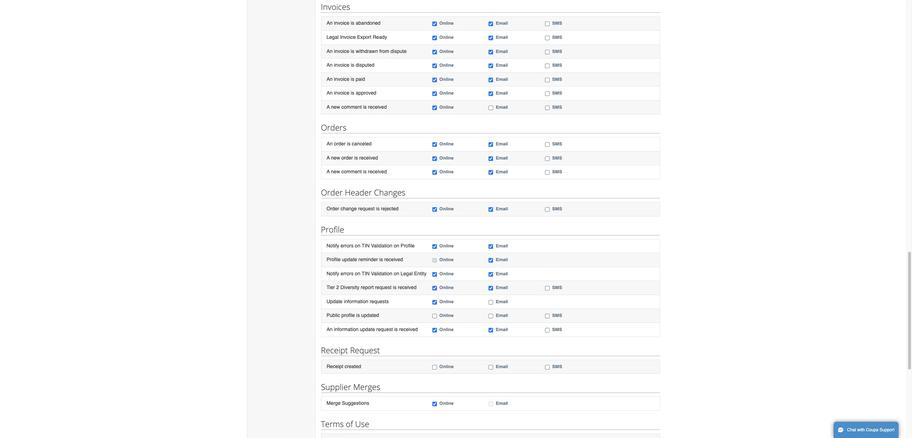 Task type: locate. For each thing, give the bounding box(es) containing it.
new
[[331, 104, 340, 110], [331, 155, 340, 161], [331, 169, 340, 175]]

4 invoice from the top
[[334, 76, 350, 82]]

None checkbox
[[489, 22, 494, 26], [545, 22, 550, 26], [489, 36, 494, 40], [433, 50, 437, 54], [433, 64, 437, 68], [489, 64, 494, 68], [433, 78, 437, 82], [489, 78, 494, 82], [433, 92, 437, 96], [433, 106, 437, 110], [489, 106, 494, 110], [489, 157, 494, 161], [433, 171, 437, 175], [433, 207, 437, 212], [545, 207, 550, 212], [433, 244, 437, 249], [433, 258, 437, 263], [489, 258, 494, 263], [433, 272, 437, 277], [489, 272, 494, 277], [489, 286, 494, 291], [433, 300, 437, 305], [545, 328, 550, 333], [489, 365, 494, 370], [489, 402, 494, 407], [489, 22, 494, 26], [545, 22, 550, 26], [489, 36, 494, 40], [433, 50, 437, 54], [433, 64, 437, 68], [489, 64, 494, 68], [433, 78, 437, 82], [489, 78, 494, 82], [433, 92, 437, 96], [433, 106, 437, 110], [489, 106, 494, 110], [489, 157, 494, 161], [433, 171, 437, 175], [433, 207, 437, 212], [545, 207, 550, 212], [433, 244, 437, 249], [433, 258, 437, 263], [489, 258, 494, 263], [433, 272, 437, 277], [489, 272, 494, 277], [489, 286, 494, 291], [433, 300, 437, 305], [545, 328, 550, 333], [489, 365, 494, 370], [489, 402, 494, 407]]

invoice
[[334, 20, 350, 26], [334, 48, 350, 54], [334, 62, 350, 68], [334, 76, 350, 82], [334, 90, 350, 96]]

receipt left created on the left of page
[[327, 364, 344, 370]]

7 an from the top
[[327, 327, 333, 333]]

0 vertical spatial information
[[344, 299, 369, 305]]

1 vertical spatial order
[[327, 206, 339, 212]]

profile
[[321, 224, 344, 235], [401, 243, 415, 249], [327, 257, 341, 263]]

use
[[355, 419, 369, 430]]

12 email from the top
[[496, 243, 508, 249]]

an down the orders
[[327, 141, 333, 147]]

0 vertical spatial a
[[327, 104, 330, 110]]

validation up tier 2 diversity report request is received
[[371, 271, 393, 277]]

1 vertical spatial tin
[[362, 271, 370, 277]]

1 vertical spatial update
[[360, 327, 375, 333]]

comment down the a new order is received
[[342, 169, 362, 175]]

an
[[327, 20, 333, 26], [327, 48, 333, 54], [327, 62, 333, 68], [327, 76, 333, 82], [327, 90, 333, 96], [327, 141, 333, 147], [327, 327, 333, 333]]

order up change
[[321, 187, 343, 198]]

an invoice is abandoned
[[327, 20, 381, 26]]

invoice for paid
[[334, 76, 350, 82]]

notify for notify errors on tin validation on legal entity
[[327, 271, 339, 277]]

profile
[[342, 313, 355, 319]]

online
[[440, 21, 454, 26], [440, 35, 454, 40], [440, 49, 454, 54], [440, 63, 454, 68], [440, 77, 454, 82], [440, 91, 454, 96], [440, 105, 454, 110], [440, 141, 454, 147], [440, 155, 454, 161], [440, 169, 454, 175], [440, 206, 454, 212], [440, 243, 454, 249], [440, 257, 454, 263], [440, 271, 454, 277], [440, 285, 454, 291], [440, 299, 454, 305], [440, 313, 454, 319], [440, 327, 454, 333], [440, 364, 454, 370], [440, 401, 454, 406]]

0 vertical spatial validation
[[371, 243, 393, 249]]

1 vertical spatial a new comment is received
[[327, 169, 387, 175]]

a up the orders
[[327, 104, 330, 110]]

information up public profile is updated
[[344, 299, 369, 305]]

on up notify errors on tin validation on legal entity
[[394, 243, 399, 249]]

validation
[[371, 243, 393, 249], [371, 271, 393, 277]]

1 sms from the top
[[553, 21, 562, 26]]

a new comment is received down an invoice is approved
[[327, 104, 387, 110]]

tin for legal
[[362, 271, 370, 277]]

legal left the invoice
[[327, 34, 339, 40]]

an up an invoice is disputed
[[327, 48, 333, 54]]

an up an invoice is paid
[[327, 62, 333, 68]]

4 an from the top
[[327, 76, 333, 82]]

invoice down an invoice is paid
[[334, 90, 350, 96]]

errors for notify errors on tin validation on legal entity
[[341, 271, 354, 277]]

validation for profile
[[371, 243, 393, 249]]

3 online from the top
[[440, 49, 454, 54]]

order down an order is canceled
[[342, 155, 353, 161]]

a new order is received
[[327, 155, 378, 161]]

2 notify from the top
[[327, 271, 339, 277]]

0 vertical spatial a new comment is received
[[327, 104, 387, 110]]

information down profile at the bottom left
[[334, 327, 359, 333]]

9 sms from the top
[[553, 155, 562, 161]]

information for update
[[344, 299, 369, 305]]

on
[[355, 243, 361, 249], [394, 243, 399, 249], [355, 271, 361, 277], [394, 271, 399, 277]]

2 vertical spatial a
[[327, 169, 330, 175]]

1 vertical spatial validation
[[371, 271, 393, 277]]

update
[[342, 257, 357, 263], [360, 327, 375, 333]]

2 tin from the top
[[362, 271, 370, 277]]

2 comment from the top
[[342, 169, 362, 175]]

a new comment is received down the a new order is received
[[327, 169, 387, 175]]

1 email from the top
[[496, 21, 508, 26]]

1 horizontal spatial legal
[[401, 271, 413, 277]]

legal
[[327, 34, 339, 40], [401, 271, 413, 277]]

new up the orders
[[331, 104, 340, 110]]

chat
[[848, 428, 857, 433]]

on left entity
[[394, 271, 399, 277]]

1 vertical spatial legal
[[401, 271, 413, 277]]

request down order header changes
[[358, 206, 375, 212]]

receipt up receipt created
[[321, 345, 348, 356]]

paid
[[356, 76, 365, 82]]

request up requests
[[375, 285, 392, 291]]

a down an order is canceled
[[327, 155, 330, 161]]

19 online from the top
[[440, 364, 454, 370]]

invoice up an invoice is paid
[[334, 62, 350, 68]]

order for order change request is rejected
[[327, 206, 339, 212]]

0 vertical spatial new
[[331, 104, 340, 110]]

14 email from the top
[[496, 271, 508, 277]]

1 a new comment is received from the top
[[327, 104, 387, 110]]

0 horizontal spatial legal
[[327, 34, 339, 40]]

1 vertical spatial information
[[334, 327, 359, 333]]

6 email from the top
[[496, 91, 508, 96]]

16 online from the top
[[440, 299, 454, 305]]

1 tin from the top
[[362, 243, 370, 249]]

invoice for approved
[[334, 90, 350, 96]]

0 vertical spatial comment
[[342, 104, 362, 110]]

14 online from the top
[[440, 271, 454, 277]]

an down public
[[327, 327, 333, 333]]

2 sms from the top
[[553, 35, 562, 40]]

rejected
[[381, 206, 399, 212]]

profile for profile
[[321, 224, 344, 235]]

None checkbox
[[433, 22, 437, 26], [433, 36, 437, 40], [545, 36, 550, 40], [489, 50, 494, 54], [545, 50, 550, 54], [545, 64, 550, 68], [545, 78, 550, 82], [489, 92, 494, 96], [545, 92, 550, 96], [545, 106, 550, 110], [433, 143, 437, 147], [489, 143, 494, 147], [545, 143, 550, 147], [433, 157, 437, 161], [545, 157, 550, 161], [489, 171, 494, 175], [545, 171, 550, 175], [489, 207, 494, 212], [489, 244, 494, 249], [433, 286, 437, 291], [545, 286, 550, 291], [489, 300, 494, 305], [433, 314, 437, 319], [489, 314, 494, 319], [545, 314, 550, 319], [433, 328, 437, 333], [489, 328, 494, 333], [433, 365, 437, 370], [545, 365, 550, 370], [433, 402, 437, 407], [433, 22, 437, 26], [433, 36, 437, 40], [545, 36, 550, 40], [489, 50, 494, 54], [545, 50, 550, 54], [545, 64, 550, 68], [545, 78, 550, 82], [489, 92, 494, 96], [545, 92, 550, 96], [545, 106, 550, 110], [433, 143, 437, 147], [489, 143, 494, 147], [545, 143, 550, 147], [433, 157, 437, 161], [545, 157, 550, 161], [489, 171, 494, 175], [545, 171, 550, 175], [489, 207, 494, 212], [489, 244, 494, 249], [433, 286, 437, 291], [545, 286, 550, 291], [489, 300, 494, 305], [433, 314, 437, 319], [489, 314, 494, 319], [545, 314, 550, 319], [433, 328, 437, 333], [489, 328, 494, 333], [433, 365, 437, 370], [545, 365, 550, 370], [433, 402, 437, 407]]

profile up tier
[[327, 257, 341, 263]]

an down an invoice is disputed
[[327, 76, 333, 82]]

order change request is rejected
[[327, 206, 399, 212]]

request down updated
[[377, 327, 393, 333]]

public profile is updated
[[327, 313, 379, 319]]

order
[[334, 141, 346, 147], [342, 155, 353, 161]]

notify
[[327, 243, 339, 249], [327, 271, 339, 277]]

1 invoice from the top
[[334, 20, 350, 26]]

an down invoices
[[327, 20, 333, 26]]

order
[[321, 187, 343, 198], [327, 206, 339, 212]]

1 vertical spatial errors
[[341, 271, 354, 277]]

1 vertical spatial new
[[331, 155, 340, 161]]

3 an from the top
[[327, 62, 333, 68]]

notify errors on tin validation on profile
[[327, 243, 415, 249]]

on up profile update reminder is received
[[355, 243, 361, 249]]

17 online from the top
[[440, 313, 454, 319]]

errors up profile update reminder is received
[[341, 243, 354, 249]]

report
[[361, 285, 374, 291]]

comment down an invoice is approved
[[342, 104, 362, 110]]

receipt for receipt request
[[321, 345, 348, 356]]

3 email from the top
[[496, 49, 508, 54]]

tier
[[327, 285, 335, 291]]

invoice up the invoice
[[334, 20, 350, 26]]

1 vertical spatial notify
[[327, 271, 339, 277]]

1 notify from the top
[[327, 243, 339, 249]]

17 email from the top
[[496, 313, 508, 319]]

12 sms from the top
[[553, 285, 562, 291]]

3 invoice from the top
[[334, 62, 350, 68]]

a new comment is received
[[327, 104, 387, 110], [327, 169, 387, 175]]

5 sms from the top
[[553, 77, 562, 82]]

2 a from the top
[[327, 155, 330, 161]]

profile up entity
[[401, 243, 415, 249]]

15 sms from the top
[[553, 364, 562, 370]]

update down updated
[[360, 327, 375, 333]]

invoice down an invoice is disputed
[[334, 76, 350, 82]]

1 validation from the top
[[371, 243, 393, 249]]

sms
[[553, 21, 562, 26], [553, 35, 562, 40], [553, 49, 562, 54], [553, 63, 562, 68], [553, 77, 562, 82], [553, 91, 562, 96], [553, 105, 562, 110], [553, 141, 562, 147], [553, 155, 562, 161], [553, 169, 562, 175], [553, 206, 562, 212], [553, 285, 562, 291], [553, 313, 562, 319], [553, 327, 562, 333], [553, 364, 562, 370]]

information
[[344, 299, 369, 305], [334, 327, 359, 333]]

15 email from the top
[[496, 285, 508, 291]]

8 online from the top
[[440, 141, 454, 147]]

7 online from the top
[[440, 105, 454, 110]]

2 vertical spatial profile
[[327, 257, 341, 263]]

with
[[858, 428, 865, 433]]

2 email from the top
[[496, 35, 508, 40]]

change
[[341, 206, 357, 212]]

0 vertical spatial order
[[321, 187, 343, 198]]

2 validation from the top
[[371, 271, 393, 277]]

order down the orders
[[334, 141, 346, 147]]

2 a new comment is received from the top
[[327, 169, 387, 175]]

update left reminder
[[342, 257, 357, 263]]

5 an from the top
[[327, 90, 333, 96]]

terms of use
[[321, 419, 369, 430]]

1 vertical spatial comment
[[342, 169, 362, 175]]

2 vertical spatial new
[[331, 169, 340, 175]]

request
[[358, 206, 375, 212], [375, 285, 392, 291], [377, 327, 393, 333]]

legal invoice export ready
[[327, 34, 387, 40]]

an down an invoice is paid
[[327, 90, 333, 96]]

1 vertical spatial receipt
[[327, 364, 344, 370]]

order left change
[[327, 206, 339, 212]]

receipt for receipt created
[[327, 364, 344, 370]]

2 errors from the top
[[341, 271, 354, 277]]

abandoned
[[356, 20, 381, 26]]

18 online from the top
[[440, 327, 454, 333]]

chat with coupa support
[[848, 428, 895, 433]]

5 online from the top
[[440, 77, 454, 82]]

diversity
[[341, 285, 360, 291]]

6 an from the top
[[327, 141, 333, 147]]

new down an order is canceled
[[331, 155, 340, 161]]

11 online from the top
[[440, 206, 454, 212]]

0 vertical spatial receipt
[[321, 345, 348, 356]]

9 online from the top
[[440, 155, 454, 161]]

0 vertical spatial tin
[[362, 243, 370, 249]]

3 sms from the top
[[553, 49, 562, 54]]

update information requests
[[327, 299, 389, 305]]

tin up profile update reminder is received
[[362, 243, 370, 249]]

receipt
[[321, 345, 348, 356], [327, 364, 344, 370]]

requests
[[370, 299, 389, 305]]

an order is canceled
[[327, 141, 372, 147]]

0 vertical spatial errors
[[341, 243, 354, 249]]

notify up profile update reminder is received
[[327, 243, 339, 249]]

profile update reminder is received
[[327, 257, 403, 263]]

information for an
[[334, 327, 359, 333]]

1 errors from the top
[[341, 243, 354, 249]]

orders
[[321, 122, 347, 133]]

comment
[[342, 104, 362, 110], [342, 169, 362, 175]]

5 invoice from the top
[[334, 90, 350, 96]]

profile down change
[[321, 224, 344, 235]]

errors
[[341, 243, 354, 249], [341, 271, 354, 277]]

an for an invoice is approved
[[327, 90, 333, 96]]

received
[[368, 104, 387, 110], [360, 155, 378, 161], [368, 169, 387, 175], [385, 257, 403, 263], [398, 285, 417, 291], [399, 327, 418, 333]]

0 vertical spatial update
[[342, 257, 357, 263]]

merge
[[327, 401, 341, 406]]

is
[[351, 20, 355, 26], [351, 48, 355, 54], [351, 62, 355, 68], [351, 76, 355, 82], [351, 90, 355, 96], [363, 104, 367, 110], [347, 141, 351, 147], [355, 155, 358, 161], [363, 169, 367, 175], [376, 206, 380, 212], [380, 257, 383, 263], [393, 285, 397, 291], [356, 313, 360, 319], [394, 327, 398, 333]]

validation up reminder
[[371, 243, 393, 249]]

3 new from the top
[[331, 169, 340, 175]]

a down the a new order is received
[[327, 169, 330, 175]]

1 horizontal spatial update
[[360, 327, 375, 333]]

invoice for withdrawn
[[334, 48, 350, 54]]

0 vertical spatial profile
[[321, 224, 344, 235]]

new down the a new order is received
[[331, 169, 340, 175]]

errors up diversity
[[341, 271, 354, 277]]

invoice down the invoice
[[334, 48, 350, 54]]

1 an from the top
[[327, 20, 333, 26]]

an for an invoice is paid
[[327, 76, 333, 82]]

a
[[327, 104, 330, 110], [327, 155, 330, 161], [327, 169, 330, 175]]

0 vertical spatial order
[[334, 141, 346, 147]]

entity
[[414, 271, 427, 277]]

tin
[[362, 243, 370, 249], [362, 271, 370, 277]]

an invoice is paid
[[327, 76, 365, 82]]

11 email from the top
[[496, 206, 508, 212]]

0 vertical spatial notify
[[327, 243, 339, 249]]

email
[[496, 21, 508, 26], [496, 35, 508, 40], [496, 49, 508, 54], [496, 63, 508, 68], [496, 77, 508, 82], [496, 91, 508, 96], [496, 105, 508, 110], [496, 141, 508, 147], [496, 155, 508, 161], [496, 169, 508, 175], [496, 206, 508, 212], [496, 243, 508, 249], [496, 257, 508, 263], [496, 271, 508, 277], [496, 285, 508, 291], [496, 299, 508, 305], [496, 313, 508, 319], [496, 327, 508, 333], [496, 364, 508, 370], [496, 401, 508, 406]]

notify up tier
[[327, 271, 339, 277]]

legal left entity
[[401, 271, 413, 277]]

2 an from the top
[[327, 48, 333, 54]]

tin down profile update reminder is received
[[362, 271, 370, 277]]

profile for profile update reminder is received
[[327, 257, 341, 263]]

ready
[[373, 34, 387, 40]]

2 invoice from the top
[[334, 48, 350, 54]]

1 vertical spatial a
[[327, 155, 330, 161]]



Task type: vqa. For each thing, say whether or not it's contained in the screenshot.
ORDER HEADER CHANGES
yes



Task type: describe. For each thing, give the bounding box(es) containing it.
public
[[327, 313, 340, 319]]

suggestions
[[342, 401, 369, 406]]

5 email from the top
[[496, 77, 508, 82]]

1 vertical spatial profile
[[401, 243, 415, 249]]

receipt created
[[327, 364, 361, 370]]

15 online from the top
[[440, 285, 454, 291]]

10 online from the top
[[440, 169, 454, 175]]

0 horizontal spatial update
[[342, 257, 357, 263]]

changes
[[374, 187, 406, 198]]

canceled
[[352, 141, 372, 147]]

invoice
[[340, 34, 356, 40]]

supplier merges
[[321, 382, 381, 393]]

supplier
[[321, 382, 351, 393]]

invoice for abandoned
[[334, 20, 350, 26]]

1 a from the top
[[327, 104, 330, 110]]

10 sms from the top
[[553, 169, 562, 175]]

4 sms from the top
[[553, 63, 562, 68]]

14 sms from the top
[[553, 327, 562, 333]]

13 online from the top
[[440, 257, 454, 263]]

header
[[345, 187, 372, 198]]

4 online from the top
[[440, 63, 454, 68]]

on down profile update reminder is received
[[355, 271, 361, 277]]

tier 2 diversity report request is received
[[327, 285, 417, 291]]

an for an invoice is withdrawn from dispute
[[327, 48, 333, 54]]

order header changes
[[321, 187, 406, 198]]

1 new from the top
[[331, 104, 340, 110]]

created
[[345, 364, 361, 370]]

validation for legal
[[371, 271, 393, 277]]

an for an order is canceled
[[327, 141, 333, 147]]

an for an invoice is abandoned
[[327, 20, 333, 26]]

3 a from the top
[[327, 169, 330, 175]]

10 email from the top
[[496, 169, 508, 175]]

2 vertical spatial request
[[377, 327, 393, 333]]

13 email from the top
[[496, 257, 508, 263]]

merges
[[353, 382, 381, 393]]

1 comment from the top
[[342, 104, 362, 110]]

notify errors on tin validation on legal entity
[[327, 271, 427, 277]]

12 online from the top
[[440, 243, 454, 249]]

11 sms from the top
[[553, 206, 562, 212]]

6 online from the top
[[440, 91, 454, 96]]

7 email from the top
[[496, 105, 508, 110]]

from
[[380, 48, 389, 54]]

reminder
[[359, 257, 378, 263]]

19 email from the top
[[496, 364, 508, 370]]

tin for profile
[[362, 243, 370, 249]]

an invoice is disputed
[[327, 62, 375, 68]]

merge suggestions
[[327, 401, 369, 406]]

0 vertical spatial legal
[[327, 34, 339, 40]]

an for an information update request is received
[[327, 327, 333, 333]]

1 vertical spatial order
[[342, 155, 353, 161]]

16 email from the top
[[496, 299, 508, 305]]

withdrawn
[[356, 48, 378, 54]]

errors for notify errors on tin validation on profile
[[341, 243, 354, 249]]

an invoice is approved
[[327, 90, 377, 96]]

disputed
[[356, 62, 375, 68]]

approved
[[356, 90, 377, 96]]

8 email from the top
[[496, 141, 508, 147]]

chat with coupa support button
[[834, 422, 899, 439]]

an invoice is withdrawn from dispute
[[327, 48, 407, 54]]

order for order header changes
[[321, 187, 343, 198]]

an for an invoice is disputed
[[327, 62, 333, 68]]

notify for notify errors on tin validation on profile
[[327, 243, 339, 249]]

invoice for disputed
[[334, 62, 350, 68]]

2 online from the top
[[440, 35, 454, 40]]

1 online from the top
[[440, 21, 454, 26]]

0 vertical spatial request
[[358, 206, 375, 212]]

1 vertical spatial request
[[375, 285, 392, 291]]

6 sms from the top
[[553, 91, 562, 96]]

of
[[346, 419, 353, 430]]

dispute
[[391, 48, 407, 54]]

invoices
[[321, 1, 350, 13]]

support
[[880, 428, 895, 433]]

2 new from the top
[[331, 155, 340, 161]]

export
[[357, 34, 372, 40]]

8 sms from the top
[[553, 141, 562, 147]]

18 email from the top
[[496, 327, 508, 333]]

20 email from the top
[[496, 401, 508, 406]]

request
[[350, 345, 380, 356]]

updated
[[361, 313, 379, 319]]

13 sms from the top
[[553, 313, 562, 319]]

9 email from the top
[[496, 155, 508, 161]]

coupa
[[867, 428, 879, 433]]

an information update request is received
[[327, 327, 418, 333]]

2
[[336, 285, 339, 291]]

20 online from the top
[[440, 401, 454, 406]]

7 sms from the top
[[553, 105, 562, 110]]

terms
[[321, 419, 344, 430]]

receipt request
[[321, 345, 380, 356]]

update
[[327, 299, 343, 305]]

4 email from the top
[[496, 63, 508, 68]]



